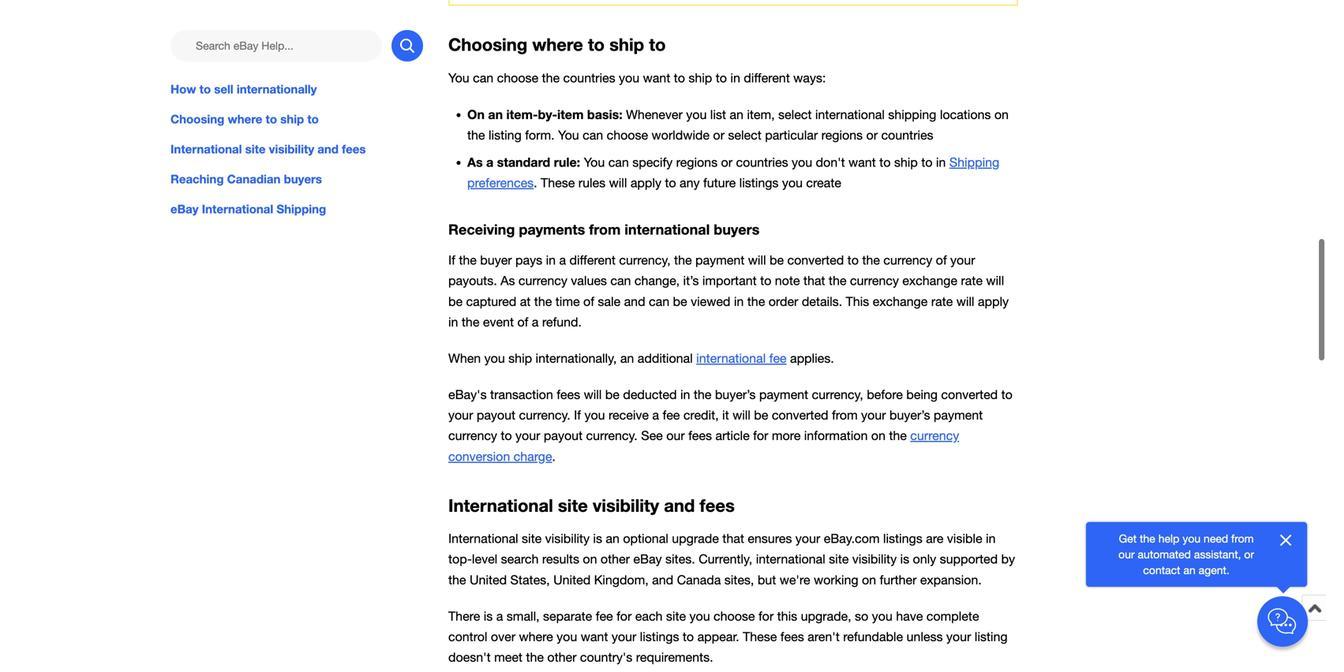 Task type: describe. For each thing, give the bounding box(es) containing it.
is inside there is a small, separate fee for each site you choose for this upgrade, so you have complete control over where you want your listings to appear. these fees aren't refundable unless your listing doesn't meet the other country's requirements.
[[484, 610, 493, 624]]

0 vertical spatial exchange
[[903, 274, 958, 288]]

shipping preferences link
[[468, 155, 1000, 190]]

in up whenever you list an item, select international shipping locations on the listing form. you can choose worldwide or select particular regions or countries
[[731, 71, 741, 85]]

locations
[[940, 107, 991, 122]]

whenever
[[626, 107, 683, 122]]

0 horizontal spatial from
[[589, 221, 621, 238]]

you down separate fee
[[557, 630, 578, 645]]

1 united from the left
[[470, 573, 507, 588]]

particular
[[765, 128, 818, 143]]

international down conversion on the left bottom of the page
[[449, 495, 553, 516]]

you inside 'as a standard rule: you can specify regions or countries you don't want to ship to in'
[[792, 155, 813, 170]]

requirements.
[[636, 651, 714, 665]]

internationally
[[237, 82, 317, 96]]

be up receive
[[606, 388, 620, 402]]

ship up transaction
[[509, 351, 532, 366]]

on right "results"
[[583, 553, 597, 567]]

create
[[807, 176, 842, 190]]

the up payouts.
[[459, 253, 477, 268]]

or inside whenever you list an item, select international shipping locations on the listing form. you can choose worldwide or select particular regions or countries
[[867, 128, 878, 143]]

applies.
[[791, 351, 835, 366]]

ship up list
[[689, 71, 713, 85]]

other inside international site visibility is an optional upgrade that ensures your ebay.com listings are visible in top-level search results on other ebay sites. currently, international site visibility is only supported by the united states, united kingdom, and canada sites, but we're working on further expansion.
[[601, 553, 630, 567]]

meet
[[494, 651, 523, 665]]

the left event
[[462, 315, 480, 330]]

payment for will
[[696, 253, 745, 268]]

expansion.
[[921, 573, 982, 588]]

upgrade,
[[801, 610, 852, 624]]

2 vertical spatial converted
[[772, 408, 829, 423]]

payments
[[519, 221, 585, 238]]

a down payments
[[560, 253, 566, 268]]

converted inside if the buyer pays in a different currency, the payment will be converted to the currency of your payouts. as currency values can change, it's important to note that the currency exchange rate will be captured at the time of sale and can be viewed in the order details. this exchange rate will apply in the event of a refund.
[[788, 253, 844, 268]]

0 vertical spatial apply
[[631, 176, 662, 190]]

a inside there is a small, separate fee for each site you choose for this upgrade, so you have complete control over where you want your listings to appear. these fees aren't refundable unless your listing doesn't meet the other country's requirements.
[[497, 610, 503, 624]]

as a standard rule: you can specify regions or countries you don't want to ship to in
[[468, 155, 950, 170]]

deducted
[[623, 388, 677, 402]]

0 vertical spatial you
[[449, 71, 470, 85]]

1 vertical spatial converted
[[942, 388, 998, 402]]

different inside if the buyer pays in a different currency, the payment will be converted to the currency of your payouts. as currency values can change, it's important to note that the currency exchange rate will be captured at the time of sale and can be viewed in the order details. this exchange rate will apply in the event of a refund.
[[570, 253, 616, 268]]

countries inside 'as a standard rule: you can specify regions or countries you don't want to ship to in'
[[736, 155, 789, 170]]

transaction
[[490, 388, 553, 402]]

listings inside international site visibility is an optional upgrade that ensures your ebay.com listings are visible in top-level search results on other ebay sites. currently, international site visibility is only supported by the united states, united kingdom, and canada sites, but we're working on further expansion.
[[884, 532, 923, 547]]

international fee link
[[697, 351, 787, 366]]

ship up you can choose the countries you want to ship to in different ways: at top
[[610, 34, 645, 55]]

choose inside there is a small, separate fee for each site you choose for this upgrade, so you have complete control over where you want your listings to appear. these fees aren't refundable unless your listing doesn't meet the other country's requirements.
[[714, 610, 755, 624]]

regions inside 'as a standard rule: you can specify regions or countries you don't want to ship to in'
[[677, 155, 718, 170]]

automated
[[1138, 548, 1192, 562]]

search
[[501, 553, 539, 567]]

fees up upgrade
[[700, 495, 735, 516]]

reaching
[[171, 172, 224, 186]]

how to sell internationally link
[[171, 81, 423, 98]]

unless
[[907, 630, 943, 645]]

0 vertical spatial buyers
[[284, 172, 322, 186]]

sell
[[214, 82, 234, 96]]

international down . these rules will apply to any future listings you create
[[625, 221, 710, 238]]

shipping preferences
[[468, 155, 1000, 190]]

site up canadian
[[245, 142, 266, 156]]

1 for from the left
[[617, 610, 632, 624]]

and down choosing where to ship to link
[[318, 142, 339, 156]]

you inside get the help you need from our automated assistant, or contact an agent.
[[1183, 533, 1201, 546]]

1 horizontal spatial rate
[[961, 274, 983, 288]]

where inside there is a small, separate fee for each site you choose for this upgrade, so you have complete control over where you want your listings to appear. these fees aren't refundable unless your listing doesn't meet the other country's requirements.
[[519, 630, 553, 645]]

at
[[520, 294, 531, 309]]

0 vertical spatial payout
[[477, 408, 516, 423]]

0 vertical spatial as
[[468, 155, 483, 170]]

by-
[[538, 107, 558, 122]]

the up this
[[863, 253, 880, 268]]

2 horizontal spatial of
[[936, 253, 947, 268]]

canadian
[[227, 172, 281, 186]]

currency conversion charge link
[[449, 429, 960, 464]]

refundable
[[844, 630, 904, 645]]

visible
[[948, 532, 983, 547]]

it
[[723, 408, 729, 423]]

from inside get the help you need from our automated assistant, or contact an agent.
[[1232, 533, 1254, 546]]

these inside there is a small, separate fee for each site you choose for this upgrade, so you have complete control over where you want your listings to appear. these fees aren't refundable unless your listing doesn't meet the other country's requirements.
[[743, 630, 777, 645]]

results
[[542, 553, 580, 567]]

rules
[[579, 176, 606, 190]]

the inside whenever you list an item, select international shipping locations on the listing form. you can choose worldwide or select particular regions or countries
[[468, 128, 485, 143]]

0 vertical spatial countries
[[564, 71, 616, 85]]

on
[[468, 107, 485, 122]]

1 vertical spatial payout
[[544, 429, 583, 444]]

the down before
[[890, 429, 907, 444]]

a left refund.
[[532, 315, 539, 330]]

buyer
[[480, 253, 512, 268]]

the up it's
[[674, 253, 692, 268]]

kingdom,
[[594, 573, 649, 588]]

Search eBay Help... text field
[[171, 30, 382, 62]]

visibility down ebay.com
[[853, 553, 897, 567]]

0 vertical spatial is
[[593, 532, 603, 547]]

an inside whenever you list an item, select international shipping locations on the listing form. you can choose worldwide or select particular regions or countries
[[730, 107, 744, 122]]

or inside 'as a standard rule: you can specify regions or countries you don't want to ship to in'
[[721, 155, 733, 170]]

reaching canadian buyers link
[[171, 171, 423, 188]]

shipping inside shipping preferences
[[950, 155, 1000, 170]]

appear.
[[698, 630, 740, 645]]

currency, inside if the buyer pays in a different currency, the payment will be converted to the currency of your payouts. as currency values can change, it's important to note that the currency exchange rate will be captured at the time of sale and can be viewed in the order details. this exchange rate will apply in the event of a refund.
[[619, 253, 671, 268]]

when
[[449, 351, 481, 366]]

1 vertical spatial exchange
[[873, 294, 928, 309]]

and inside international site visibility is an optional upgrade that ensures your ebay.com listings are visible in top-level search results on other ebay sites. currently, international site visibility is only supported by the united states, united kingdom, and canada sites, but we're working on further expansion.
[[652, 573, 674, 588]]

values
[[571, 274, 607, 288]]

in up when
[[449, 315, 458, 330]]

1 vertical spatial buyer's
[[890, 408, 931, 423]]

listing inside there is a small, separate fee for each site you choose for this upgrade, so you have complete control over where you want your listings to appear. these fees aren't refundable unless your listing doesn't meet the other country's requirements.
[[975, 630, 1008, 645]]

when you ship internationally, an additional international fee applies.
[[449, 351, 835, 366]]

aren't
[[808, 630, 840, 645]]

. for . these rules will apply to any future listings you create
[[534, 176, 538, 190]]

1 horizontal spatial currency.
[[586, 429, 638, 444]]

ebay inside international site visibility is an optional upgrade that ensures your ebay.com listings are visible in top-level search results on other ebay sites. currently, international site visibility is only supported by the united states, united kingdom, and canada sites, but we're working on further expansion.
[[634, 553, 662, 567]]

international site visibility is an optional upgrade that ensures your ebay.com listings are visible in top-level search results on other ebay sites. currently, international site visibility is only supported by the united states, united kingdom, and canada sites, but we're working on further expansion.
[[449, 532, 1016, 588]]

fees down credit,
[[689, 429, 712, 444]]

want inside 'as a standard rule: you can specify regions or countries you don't want to ship to in'
[[849, 155, 876, 170]]

item,
[[747, 107, 775, 122]]

the up credit,
[[694, 388, 712, 402]]

only
[[913, 553, 937, 567]]

international site visibility and fees link
[[171, 141, 423, 158]]

in right pays
[[546, 253, 556, 268]]

change,
[[635, 274, 680, 288]]

0 horizontal spatial choose
[[497, 71, 539, 85]]

currency inside ebay's transaction fees will be deducted in the buyer's payment currency, before being converted to your payout currency. if you receive a fee credit, it will be converted from your buyer's payment currency to your payout currency. see our fees article for more information on the
[[449, 429, 497, 444]]

be up for more
[[754, 408, 769, 423]]

ways:
[[794, 71, 826, 85]]

you inside whenever you list an item, select international shipping locations on the listing form. you can choose worldwide or select particular regions or countries
[[558, 128, 579, 143]]

get the help you need from our automated assistant, or contact an agent. tooltip
[[1112, 532, 1262, 579]]

your inside if the buyer pays in a different currency, the payment will be converted to the currency of your payouts. as currency values can change, it's important to note that the currency exchange rate will be captured at the time of sale and can be viewed in the order details. this exchange rate will apply in the event of a refund.
[[951, 253, 976, 268]]

event
[[483, 315, 514, 330]]

1 horizontal spatial choosing
[[449, 34, 528, 55]]

get the help you need from our automated assistant, or contact an agent.
[[1119, 533, 1255, 577]]

the right at
[[534, 294, 552, 309]]

choosing where to ship to inside choosing where to ship to link
[[171, 112, 319, 126]]

note
[[775, 274, 800, 288]]

a inside ebay's transaction fees will be deducted in the buyer's payment currency, before being converted to your payout currency. if you receive a fee credit, it will be converted from your buyer's payment currency to your payout currency. see our fees article for more information on the
[[653, 408, 659, 423]]

further
[[880, 573, 917, 588]]

international up reaching
[[171, 142, 242, 156]]

international inside whenever you list an item, select international shipping locations on the listing form. you can choose worldwide or select particular regions or countries
[[816, 107, 885, 122]]

help
[[1159, 533, 1180, 546]]

1 vertical spatial international site visibility and fees
[[449, 495, 735, 516]]

reaching canadian buyers
[[171, 172, 322, 186]]

contact
[[1144, 564, 1181, 577]]

or inside get the help you need from our automated assistant, or contact an agent.
[[1245, 548, 1255, 562]]

future
[[704, 176, 736, 190]]

get
[[1120, 533, 1137, 546]]

in inside ebay's transaction fees will be deducted in the buyer's payment currency, before being converted to your payout currency. if you receive a fee credit, it will be converted from your buyer's payment currency to your payout currency. see our fees article for more information on the
[[681, 388, 691, 402]]

site up "results"
[[558, 495, 588, 516]]

your inside international site visibility is an optional upgrade that ensures your ebay.com listings are visible in top-level search results on other ebay sites. currently, international site visibility is only supported by the united states, united kingdom, and canada sites, but we're working on further expansion.
[[796, 532, 821, 547]]

0 horizontal spatial these
[[541, 176, 575, 190]]

level
[[472, 553, 498, 567]]

international down reaching canadian buyers
[[202, 202, 273, 217]]

are
[[926, 532, 944, 547]]

site up the working
[[829, 553, 849, 567]]

site inside there is a small, separate fee for each site you choose for this upgrade, so you have complete control over where you want your listings to appear. these fees aren't refundable unless your listing doesn't meet the other country's requirements.
[[666, 610, 686, 624]]

. for .
[[552, 450, 556, 464]]

1 horizontal spatial buyers
[[714, 221, 760, 238]]

be up "note"
[[770, 253, 784, 268]]

receiving payments from international buyers
[[449, 221, 760, 238]]

international inside international site visibility is an optional upgrade that ensures your ebay.com listings are visible in top-level search results on other ebay sites. currently, international site visibility is only supported by the united states, united kingdom, and canada sites, but we're working on further expansion.
[[756, 553, 826, 567]]

0 vertical spatial want
[[643, 71, 671, 85]]

the up details.
[[829, 274, 847, 288]]

0 horizontal spatial buyer's
[[715, 388, 756, 402]]

site up search at left bottom
[[522, 532, 542, 547]]

you left create
[[783, 176, 803, 190]]

item-
[[507, 107, 538, 122]]

an left additional
[[621, 351, 634, 366]]

a up preferences
[[486, 155, 494, 170]]

how
[[171, 82, 196, 96]]

it's
[[684, 274, 699, 288]]

sites,
[[725, 573, 755, 588]]

the up by-
[[542, 71, 560, 85]]

receiving
[[449, 221, 515, 238]]

0 vertical spatial different
[[744, 71, 790, 85]]

additional
[[638, 351, 693, 366]]

0 horizontal spatial of
[[518, 315, 529, 330]]

visibility down choosing where to ship to link
[[269, 142, 314, 156]]

in down important
[[734, 294, 744, 309]]

0 horizontal spatial rate
[[932, 294, 953, 309]]

payouts.
[[449, 274, 497, 288]]

be down payouts.
[[449, 294, 463, 309]]

ship down how to sell internationally link
[[280, 112, 304, 126]]

0 vertical spatial fee
[[770, 351, 787, 366]]

can up sale
[[611, 274, 631, 288]]

1 vertical spatial choosing
[[171, 112, 225, 126]]

our inside ebay's transaction fees will be deducted in the buyer's payment currency, before being converted to your payout currency. if you receive a fee credit, it will be converted from your buyer's payment currency to your payout currency. see our fees article for more information on the
[[667, 429, 685, 444]]

1 horizontal spatial listings
[[740, 176, 779, 190]]

preferences
[[468, 176, 534, 190]]

can down change, in the top of the page
[[649, 294, 670, 309]]

by
[[1002, 553, 1016, 567]]

ship inside 'as a standard rule: you can specify regions or countries you don't want to ship to in'
[[895, 155, 918, 170]]

from inside ebay's transaction fees will be deducted in the buyer's payment currency, before being converted to your payout currency. if you receive a fee credit, it will be converted from your buyer's payment currency to your payout currency. see our fees article for more information on the
[[832, 408, 858, 423]]

. these rules will apply to any future listings you create
[[534, 176, 842, 190]]

small,
[[507, 610, 540, 624]]

list
[[711, 107, 727, 122]]

you right when
[[485, 351, 505, 366]]

fees inside there is a small, separate fee for each site you choose for this upgrade, so you have complete control over where you want your listings to appear. these fees aren't refundable unless your listing doesn't meet the other country's requirements.
[[781, 630, 805, 645]]

the inside there is a small, separate fee for each site you choose for this upgrade, so you have complete control over where you want your listings to appear. these fees aren't refundable unless your listing doesn't meet the other country's requirements.
[[526, 651, 544, 665]]

you up appear.
[[690, 610, 710, 624]]



Task type: locate. For each thing, give the bounding box(es) containing it.
order
[[769, 294, 799, 309]]

currently,
[[699, 553, 753, 567]]

listing inside whenever you list an item, select international shipping locations on the listing form. you can choose worldwide or select particular regions or countries
[[489, 128, 522, 143]]

1 horizontal spatial choose
[[607, 128, 648, 143]]

internationally,
[[536, 351, 617, 366]]

0 horizontal spatial is
[[484, 610, 493, 624]]

choosing where to ship to up by-
[[449, 34, 666, 55]]

1 horizontal spatial different
[[744, 71, 790, 85]]

0 vertical spatial currency,
[[619, 253, 671, 268]]

1 vertical spatial if
[[574, 408, 581, 423]]

0 horizontal spatial united
[[470, 573, 507, 588]]

payment for currency,
[[760, 388, 809, 402]]

buyer's
[[715, 388, 756, 402], [890, 408, 931, 423]]

on an item-by-item basis:
[[468, 107, 623, 122]]

2 vertical spatial payment
[[934, 408, 983, 423]]

other inside there is a small, separate fee for each site you choose for this upgrade, so you have complete control over where you want your listings to appear. these fees aren't refundable unless your listing doesn't meet the other country's requirements.
[[548, 651, 577, 665]]

be down it's
[[673, 294, 688, 309]]

2 vertical spatial is
[[484, 610, 493, 624]]

you up basis:
[[619, 71, 640, 85]]

1 vertical spatial from
[[832, 408, 858, 423]]

if left receive
[[574, 408, 581, 423]]

0 horizontal spatial ebay
[[171, 202, 199, 217]]

other down separate fee
[[548, 651, 577, 665]]

that inside international site visibility is an optional upgrade that ensures your ebay.com listings are visible in top-level search results on other ebay sites. currently, international site visibility is only supported by the united states, united kingdom, and canada sites, but we're working on further expansion.
[[723, 532, 745, 547]]

choose up item-
[[497, 71, 539, 85]]

1 vertical spatial regions
[[677, 155, 718, 170]]

international up ebay's transaction fees will be deducted in the buyer's payment currency, before being converted to your payout currency. if you receive a fee credit, it will be converted from your buyer's payment currency to your payout currency. see our fees article for more information on the
[[697, 351, 766, 366]]

you right so
[[872, 610, 893, 624]]

form.
[[525, 128, 555, 143]]

2 united from the left
[[554, 573, 591, 588]]

0 vertical spatial choosing where to ship to
[[449, 34, 666, 55]]

1 horizontal spatial ebay
[[634, 553, 662, 567]]

0 horizontal spatial listings
[[640, 630, 680, 645]]

basis:
[[588, 107, 623, 122]]

0 horizontal spatial you
[[449, 71, 470, 85]]

0 horizontal spatial for
[[617, 610, 632, 624]]

2 vertical spatial from
[[1232, 533, 1254, 546]]

can
[[473, 71, 494, 85], [583, 128, 604, 143], [609, 155, 629, 170], [611, 274, 631, 288], [649, 294, 670, 309]]

as inside if the buyer pays in a different currency, the payment will be converted to the currency of your payouts. as currency values can change, it's important to note that the currency exchange rate will be captured at the time of sale and can be viewed in the order details. this exchange rate will apply in the event of a refund.
[[501, 274, 515, 288]]

listings
[[740, 176, 779, 190], [884, 532, 923, 547], [640, 630, 680, 645]]

captured
[[466, 294, 517, 309]]

rate
[[961, 274, 983, 288], [932, 294, 953, 309]]

the left order on the right top of the page
[[748, 294, 766, 309]]

other
[[601, 553, 630, 567], [548, 651, 577, 665]]

working
[[814, 573, 859, 588]]

you inside ebay's transaction fees will be deducted in the buyer's payment currency, before being converted to your payout currency. if you receive a fee credit, it will be converted from your buyer's payment currency to your payout currency. see our fees article for more information on the
[[585, 408, 605, 423]]

currency, inside ebay's transaction fees will be deducted in the buyer's payment currency, before being converted to your payout currency. if you receive a fee credit, it will be converted from your buyer's payment currency to your payout currency. see our fees article for more information on the
[[812, 388, 864, 402]]

payment up important
[[696, 253, 745, 268]]

as
[[468, 155, 483, 170], [501, 274, 515, 288]]

and inside if the buyer pays in a different currency, the payment will be converted to the currency of your payouts. as currency values can change, it's important to note that the currency exchange rate will be captured at the time of sale and can be viewed in the order details. this exchange rate will apply in the event of a refund.
[[624, 294, 646, 309]]

0 horizontal spatial countries
[[564, 71, 616, 85]]

1 vertical spatial different
[[570, 253, 616, 268]]

1 vertical spatial is
[[901, 553, 910, 567]]

and up upgrade
[[664, 495, 695, 516]]

converted up "note"
[[788, 253, 844, 268]]

ebay.com
[[824, 532, 880, 547]]

2 horizontal spatial choose
[[714, 610, 755, 624]]

information
[[805, 429, 868, 444]]

0 vertical spatial if
[[449, 253, 456, 268]]

1 horizontal spatial listing
[[975, 630, 1008, 645]]

you inside whenever you list an item, select international shipping locations on the listing form. you can choose worldwide or select particular regions or countries
[[687, 107, 707, 122]]

0 horizontal spatial international site visibility and fees
[[171, 142, 366, 156]]

our inside get the help you need from our automated assistant, or contact an agent.
[[1119, 548, 1135, 562]]

that up details.
[[804, 274, 826, 288]]

1 vertical spatial shipping
[[277, 202, 326, 217]]

united
[[470, 573, 507, 588], [554, 573, 591, 588]]

regions up any
[[677, 155, 718, 170]]

1 vertical spatial where
[[228, 112, 263, 126]]

as down buyer at left top
[[501, 274, 515, 288]]

rule:
[[554, 155, 581, 170]]

1 horizontal spatial choosing where to ship to
[[449, 34, 666, 55]]

you left receive
[[585, 408, 605, 423]]

0 horizontal spatial shipping
[[277, 202, 326, 217]]

regions
[[822, 128, 863, 143], [677, 155, 718, 170]]

want inside there is a small, separate fee for each site you choose for this upgrade, so you have complete control over where you want your listings to appear. these fees aren't refundable unless your listing doesn't meet the other country's requirements.
[[581, 630, 608, 645]]

sale
[[598, 294, 621, 309]]

1 horizontal spatial as
[[501, 274, 515, 288]]

for left each
[[617, 610, 632, 624]]

0 horizontal spatial different
[[570, 253, 616, 268]]

1 horizontal spatial you
[[558, 128, 579, 143]]

where up by-
[[533, 34, 583, 55]]

choosing
[[449, 34, 528, 55], [171, 112, 225, 126]]

this
[[778, 610, 798, 624]]

countries down shipping
[[882, 128, 934, 143]]

will
[[609, 176, 627, 190], [748, 253, 766, 268], [987, 274, 1005, 288], [957, 294, 975, 309], [584, 388, 602, 402], [733, 408, 751, 423]]

international site visibility and fees up "results"
[[449, 495, 735, 516]]

2 horizontal spatial or
[[1245, 548, 1255, 562]]

and right sale
[[624, 294, 646, 309]]

1 horizontal spatial if
[[574, 408, 581, 423]]

for
[[617, 610, 632, 624], [759, 610, 774, 624]]

on inside ebay's transaction fees will be deducted in the buyer's payment currency, before being converted to your payout currency. if you receive a fee credit, it will be converted from your buyer's payment currency to your payout currency. see our fees article for more information on the
[[872, 429, 886, 444]]

choosing where to ship to link
[[171, 111, 423, 128]]

where inside choosing where to ship to link
[[228, 112, 263, 126]]

converted right being at the right of the page
[[942, 388, 998, 402]]

1 vertical spatial choose
[[607, 128, 648, 143]]

and down sites.
[[652, 573, 674, 588]]

an inside get the help you need from our automated assistant, or contact an agent.
[[1184, 564, 1196, 577]]

conversion
[[449, 450, 510, 464]]

where down 'how to sell internationally'
[[228, 112, 263, 126]]

1 horizontal spatial apply
[[978, 294, 1009, 309]]

1 vertical spatial countries
[[882, 128, 934, 143]]

that up currently,
[[723, 532, 745, 547]]

ensures
[[748, 532, 792, 547]]

0 horizontal spatial currency.
[[519, 408, 571, 423]]

in inside international site visibility is an optional upgrade that ensures your ebay.com listings are visible in top-level search results on other ebay sites. currently, international site visibility is only supported by the united states, united kingdom, and canada sites, but we're working on further expansion.
[[986, 532, 996, 547]]

currency, up change, in the top of the page
[[619, 253, 671, 268]]

buyers
[[284, 172, 322, 186], [714, 221, 760, 238]]

in up credit,
[[681, 388, 691, 402]]

1 vertical spatial .
[[552, 450, 556, 464]]

1 horizontal spatial payment
[[760, 388, 809, 402]]

payment
[[696, 253, 745, 268], [760, 388, 809, 402], [934, 408, 983, 423]]

choose down basis:
[[607, 128, 648, 143]]

regions up don't
[[822, 128, 863, 143]]

in down 'locations'
[[937, 155, 946, 170]]

1 horizontal spatial of
[[584, 294, 595, 309]]

1 vertical spatial listings
[[884, 532, 923, 547]]

1 horizontal spatial buyer's
[[890, 408, 931, 423]]

1 vertical spatial apply
[[978, 294, 1009, 309]]

1 horizontal spatial fee
[[770, 351, 787, 366]]

a up over
[[497, 610, 503, 624]]

2 horizontal spatial you
[[584, 155, 605, 170]]

that inside if the buyer pays in a different currency, the payment will be converted to the currency of your payouts. as currency values can change, it's important to note that the currency exchange rate will be captured at the time of sale and can be viewed in the order details. this exchange rate will apply in the event of a refund.
[[804, 274, 826, 288]]

can inside whenever you list an item, select international shipping locations on the listing form. you can choose worldwide or select particular regions or countries
[[583, 128, 604, 143]]

an inside international site visibility is an optional upgrade that ensures your ebay.com listings are visible in top-level search results on other ebay sites. currently, international site visibility is only supported by the united states, united kingdom, and canada sites, but we're working on further expansion.
[[606, 532, 620, 547]]

in inside 'as a standard rule: you can specify regions or countries you don't want to ship to in'
[[937, 155, 946, 170]]

canada
[[677, 573, 721, 588]]

0 vertical spatial international site visibility and fees
[[171, 142, 366, 156]]

ebay's
[[449, 388, 487, 402]]

you inside 'as a standard rule: you can specify regions or countries you don't want to ship to in'
[[584, 155, 605, 170]]

being
[[907, 388, 938, 402]]

time
[[556, 294, 580, 309]]

1 horizontal spatial payout
[[544, 429, 583, 444]]

listings down each
[[640, 630, 680, 645]]

fee inside ebay's transaction fees will be deducted in the buyer's payment currency, before being converted to your payout currency. if you receive a fee credit, it will be converted from your buyer's payment currency to your payout currency. see our fees article for more information on the
[[663, 408, 680, 423]]

0 horizontal spatial choosing where to ship to
[[171, 112, 319, 126]]

1 vertical spatial currency,
[[812, 388, 864, 402]]

other up kingdom,
[[601, 553, 630, 567]]

agent.
[[1199, 564, 1230, 577]]

2 vertical spatial where
[[519, 630, 553, 645]]

1 horizontal spatial shipping
[[950, 155, 1000, 170]]

if inside if the buyer pays in a different currency, the payment will be converted to the currency of your payouts. as currency values can change, it's important to note that the currency exchange rate will be captured at the time of sale and can be viewed in the order details. this exchange rate will apply in the event of a refund.
[[449, 253, 456, 268]]

0 vertical spatial regions
[[822, 128, 863, 143]]

for left this on the right bottom of page
[[759, 610, 774, 624]]

1 vertical spatial buyers
[[714, 221, 760, 238]]

payment up for more
[[760, 388, 809, 402]]

on right 'locations'
[[995, 107, 1009, 122]]

1 horizontal spatial select
[[779, 107, 812, 122]]

1 vertical spatial that
[[723, 532, 745, 547]]

1 vertical spatial choosing where to ship to
[[171, 112, 319, 126]]

upgrade
[[672, 532, 719, 547]]

fees down choosing where to ship to link
[[342, 142, 366, 156]]

before
[[867, 388, 903, 402]]

can down basis:
[[583, 128, 604, 143]]

visibility up "results"
[[545, 532, 590, 547]]

. down transaction
[[552, 450, 556, 464]]

a
[[486, 155, 494, 170], [560, 253, 566, 268], [532, 315, 539, 330], [653, 408, 659, 423], [497, 610, 503, 624]]

countries up basis:
[[564, 71, 616, 85]]

0 vertical spatial .
[[534, 176, 538, 190]]

shipping
[[950, 155, 1000, 170], [277, 202, 326, 217]]

can up on
[[473, 71, 494, 85]]

currency inside currency conversion charge
[[911, 429, 960, 444]]

0 horizontal spatial fee
[[663, 408, 680, 423]]

choosing where to ship to
[[449, 34, 666, 55], [171, 112, 319, 126]]

from down rules
[[589, 221, 621, 238]]

currency, up information
[[812, 388, 864, 402]]

0 vertical spatial converted
[[788, 253, 844, 268]]

listings up only
[[884, 532, 923, 547]]

1 vertical spatial other
[[548, 651, 577, 665]]

0 vertical spatial other
[[601, 553, 630, 567]]

0 vertical spatial select
[[779, 107, 812, 122]]

1 vertical spatial of
[[584, 294, 595, 309]]

you left list
[[687, 107, 707, 122]]

from
[[589, 221, 621, 238], [832, 408, 858, 423], [1232, 533, 1254, 546]]

buyers down future
[[714, 221, 760, 238]]

0 horizontal spatial our
[[667, 429, 685, 444]]

on inside whenever you list an item, select international shipping locations on the listing form. you can choose worldwide or select particular regions or countries
[[995, 107, 1009, 122]]

the inside get the help you need from our automated assistant, or contact an agent.
[[1140, 533, 1156, 546]]

can inside 'as a standard rule: you can specify regions or countries you don't want to ship to in'
[[609, 155, 629, 170]]

payment down being at the right of the page
[[934, 408, 983, 423]]

0 vertical spatial our
[[667, 429, 685, 444]]

in
[[731, 71, 741, 85], [937, 155, 946, 170], [546, 253, 556, 268], [734, 294, 744, 309], [449, 315, 458, 330], [681, 388, 691, 402], [986, 532, 996, 547]]

1 horizontal spatial countries
[[736, 155, 789, 170]]

choosing up on
[[449, 34, 528, 55]]

doesn't
[[449, 651, 491, 665]]

0 horizontal spatial choosing
[[171, 112, 225, 126]]

0 horizontal spatial buyers
[[284, 172, 322, 186]]

an right on
[[488, 107, 503, 122]]

2 vertical spatial want
[[581, 630, 608, 645]]

. down standard
[[534, 176, 538, 190]]

0 horizontal spatial currency,
[[619, 253, 671, 268]]

0 vertical spatial shipping
[[950, 155, 1000, 170]]

0 vertical spatial ebay
[[171, 202, 199, 217]]

ebay's transaction fees will be deducted in the buyer's payment currency, before being converted to your payout currency. if you receive a fee credit, it will be converted from your buyer's payment currency to your payout currency. see our fees article for more information on the
[[449, 388, 1013, 444]]

international inside international site visibility is an optional upgrade that ensures your ebay.com listings are visible in top-level search results on other ebay sites. currently, international site visibility is only supported by the united states, united kingdom, and canada sites, but we're working on further expansion.
[[449, 532, 519, 547]]

0 horizontal spatial regions
[[677, 155, 718, 170]]

1 horizontal spatial international site visibility and fees
[[449, 495, 735, 516]]

currency conversion charge
[[449, 429, 960, 464]]

in right the visible
[[986, 532, 996, 547]]

fee left applies.
[[770, 351, 787, 366]]

the inside international site visibility is an optional upgrade that ensures your ebay.com listings are visible in top-level search results on other ebay sites. currently, international site visibility is only supported by the united states, united kingdom, and canada sites, but we're working on further expansion.
[[449, 573, 466, 588]]

ebay international shipping
[[171, 202, 326, 217]]

supported
[[940, 553, 998, 567]]

states,
[[511, 573, 550, 588]]

listings inside there is a small, separate fee for each site you choose for this upgrade, so you have complete control over where you want your listings to appear. these fees aren't refundable unless your listing doesn't meet the other country's requirements.
[[640, 630, 680, 645]]

ebay international shipping link
[[171, 201, 423, 218]]

2 vertical spatial listings
[[640, 630, 680, 645]]

over
[[491, 630, 516, 645]]

we're
[[780, 573, 811, 588]]

on down before
[[872, 429, 886, 444]]

international
[[816, 107, 885, 122], [625, 221, 710, 238], [697, 351, 766, 366], [756, 553, 826, 567]]

an left agent.
[[1184, 564, 1196, 577]]

0 vertical spatial where
[[533, 34, 583, 55]]

1 horizontal spatial our
[[1119, 548, 1135, 562]]

if the buyer pays in a different currency, the payment will be converted to the currency of your payouts. as currency values can change, it's important to note that the currency exchange rate will be captured at the time of sale and can be viewed in the order details. this exchange rate will apply in the event of a refund.
[[449, 253, 1009, 330]]

can left specify at top
[[609, 155, 629, 170]]

0 horizontal spatial want
[[581, 630, 608, 645]]

1 horizontal spatial is
[[593, 532, 603, 547]]

payment inside if the buyer pays in a different currency, the payment will be converted to the currency of your payouts. as currency values can change, it's important to note that the currency exchange rate will be captured at the time of sale and can be viewed in the order details. this exchange rate will apply in the event of a refund.
[[696, 253, 745, 268]]

receive
[[609, 408, 649, 423]]

visibility up optional
[[593, 495, 660, 516]]

site
[[245, 142, 266, 156], [558, 495, 588, 516], [522, 532, 542, 547], [829, 553, 849, 567], [666, 610, 686, 624]]

an
[[488, 107, 503, 122], [730, 107, 744, 122], [621, 351, 634, 366], [606, 532, 620, 547], [1184, 564, 1196, 577]]

fee
[[770, 351, 787, 366], [663, 408, 680, 423]]

this
[[846, 294, 870, 309]]

payout down transaction
[[477, 408, 516, 423]]

choose
[[497, 71, 539, 85], [607, 128, 648, 143], [714, 610, 755, 624]]

the right meet on the left of page
[[526, 651, 544, 665]]

international up don't
[[816, 107, 885, 122]]

any
[[680, 176, 700, 190]]

apply inside if the buyer pays in a different currency, the payment will be converted to the currency of your payouts. as currency values can change, it's important to note that the currency exchange rate will be captured at the time of sale and can be viewed in the order details. this exchange rate will apply in the event of a refund.
[[978, 294, 1009, 309]]

if inside ebay's transaction fees will be deducted in the buyer's payment currency, before being converted to your payout currency. if you receive a fee credit, it will be converted from your buyer's payment currency to your payout currency. see our fees article for more information on the
[[574, 408, 581, 423]]

regions inside whenever you list an item, select international shipping locations on the listing form. you can choose worldwide or select particular regions or countries
[[822, 128, 863, 143]]

international up level
[[449, 532, 519, 547]]

as up preferences
[[468, 155, 483, 170]]

ship
[[610, 34, 645, 55], [689, 71, 713, 85], [280, 112, 304, 126], [895, 155, 918, 170], [509, 351, 532, 366]]

our down get
[[1119, 548, 1135, 562]]

fees down this on the right bottom of page
[[781, 630, 805, 645]]

these down rule:
[[541, 176, 575, 190]]

the down on
[[468, 128, 485, 143]]

countries inside whenever you list an item, select international shipping locations on the listing form. you can choose worldwide or select particular regions or countries
[[882, 128, 934, 143]]

details.
[[802, 294, 843, 309]]

on left further
[[862, 573, 877, 588]]

currency. down transaction
[[519, 408, 571, 423]]

choose inside whenever you list an item, select international shipping locations on the listing form. you can choose worldwide or select particular regions or countries
[[607, 128, 648, 143]]

need
[[1204, 533, 1229, 546]]

fees down internationally,
[[557, 388, 581, 402]]

shipping down the reaching canadian buyers link
[[277, 202, 326, 217]]

0 horizontal spatial if
[[449, 253, 456, 268]]

how to sell internationally
[[171, 82, 317, 96]]

want right don't
[[849, 155, 876, 170]]

0 horizontal spatial select
[[728, 128, 762, 143]]

international site visibility and fees up canadian
[[171, 142, 366, 156]]

the down top- on the left bottom of the page
[[449, 573, 466, 588]]

so
[[855, 610, 869, 624]]

1 horizontal spatial currency,
[[812, 388, 864, 402]]

from right the need
[[1232, 533, 1254, 546]]

is
[[593, 532, 603, 547], [901, 553, 910, 567], [484, 610, 493, 624]]

there
[[449, 610, 480, 624]]

united down "results"
[[554, 573, 591, 588]]

site right each
[[666, 610, 686, 624]]

2 for from the left
[[759, 610, 774, 624]]

to
[[588, 34, 605, 55], [649, 34, 666, 55], [674, 71, 685, 85], [716, 71, 727, 85], [200, 82, 211, 96], [266, 112, 277, 126], [307, 112, 319, 126], [880, 155, 891, 170], [922, 155, 933, 170], [665, 176, 677, 190], [848, 253, 859, 268], [761, 274, 772, 288], [1002, 388, 1013, 402], [501, 429, 512, 444], [683, 630, 694, 645]]

shipping down 'locations'
[[950, 155, 1000, 170]]

important
[[703, 274, 757, 288]]

payout
[[477, 408, 516, 423], [544, 429, 583, 444]]

to inside there is a small, separate fee for each site you choose for this upgrade, so you have complete control over where you want your listings to appear. these fees aren't refundable unless your listing doesn't meet the other country's requirements.
[[683, 630, 694, 645]]

2 horizontal spatial countries
[[882, 128, 934, 143]]

worldwide or
[[652, 128, 725, 143]]

charge
[[514, 450, 552, 464]]

listings right future
[[740, 176, 779, 190]]

want
[[643, 71, 671, 85], [849, 155, 876, 170], [581, 630, 608, 645]]

separate fee
[[543, 610, 613, 624]]

1 horizontal spatial other
[[601, 553, 630, 567]]

you up on
[[449, 71, 470, 85]]

2 horizontal spatial payment
[[934, 408, 983, 423]]

is right "there"
[[484, 610, 493, 624]]



Task type: vqa. For each thing, say whether or not it's contained in the screenshot.
left Want
yes



